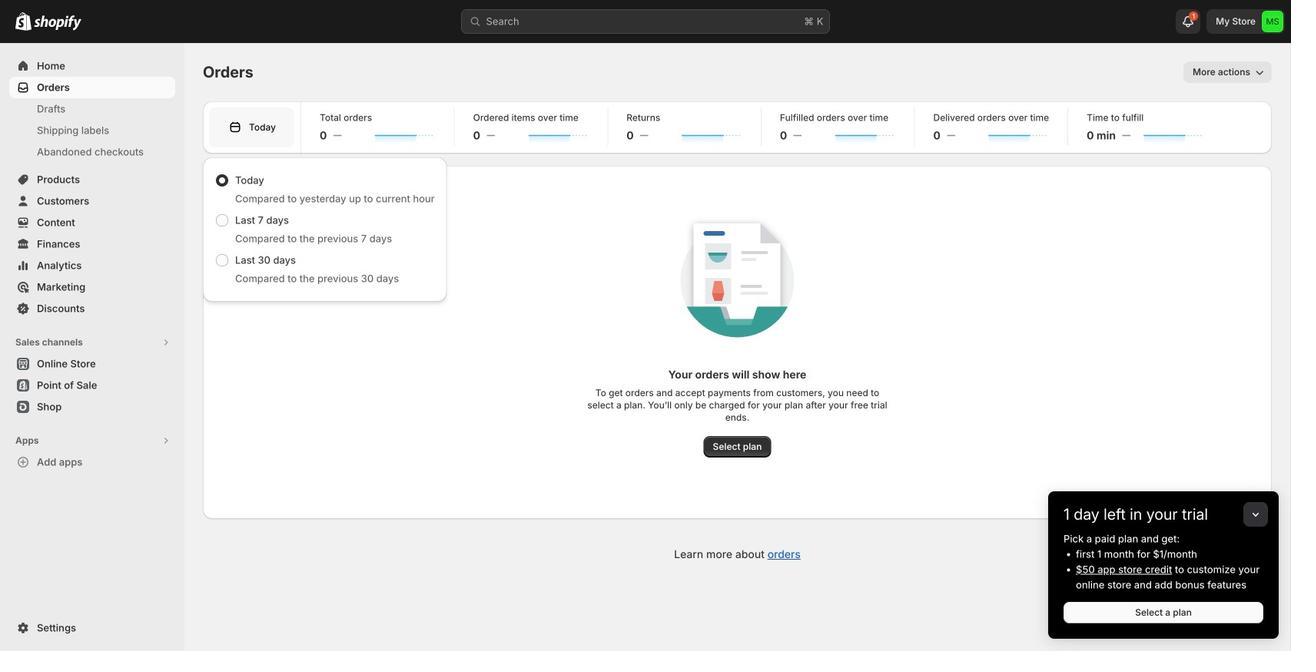 Task type: vqa. For each thing, say whether or not it's contained in the screenshot.
second Customer
no



Task type: describe. For each thing, give the bounding box(es) containing it.
my store image
[[1262, 11, 1284, 32]]

shopify image
[[15, 12, 32, 31]]



Task type: locate. For each thing, give the bounding box(es) containing it.
shopify image
[[34, 15, 81, 31]]



